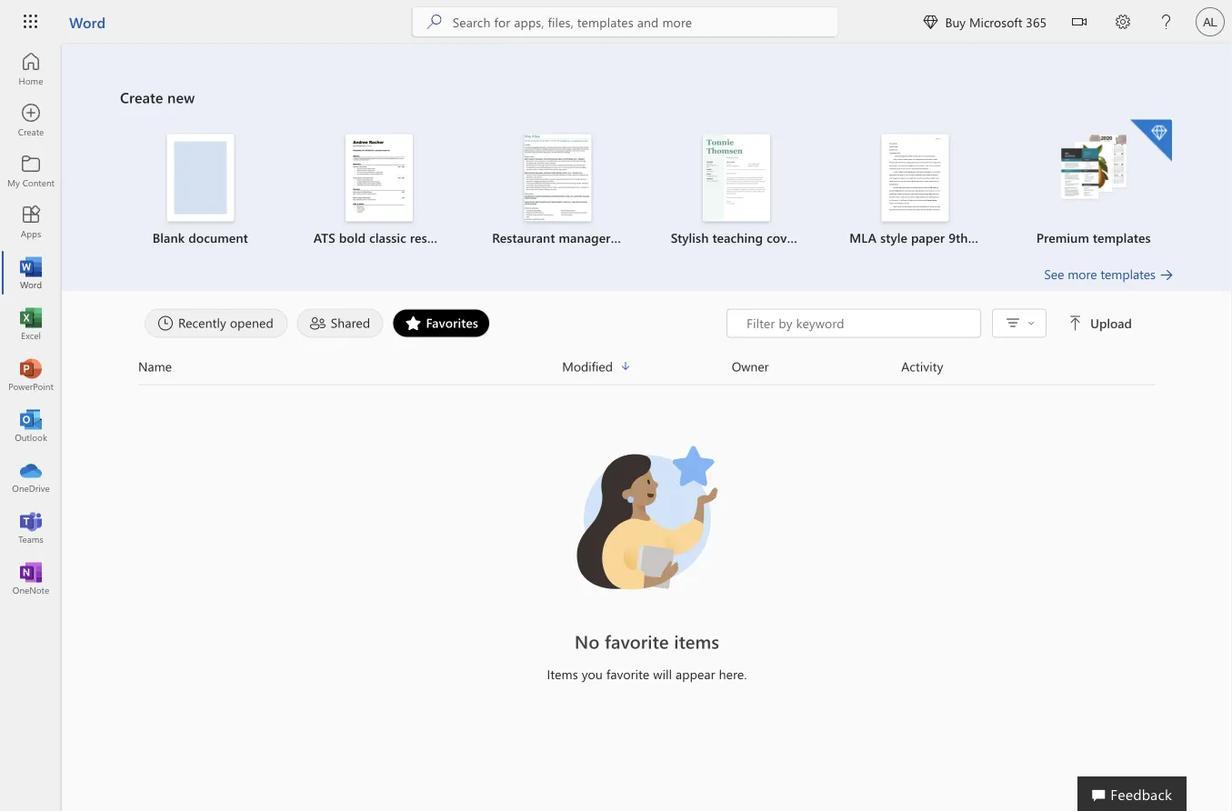 Task type: vqa. For each thing, say whether or not it's contained in the screenshot.
Recommended element
no



Task type: describe. For each thing, give the bounding box(es) containing it.
shared
[[331, 314, 370, 331]]

al
[[1203, 15, 1217, 29]]

favorite inside status
[[606, 666, 650, 682]]

premium templates
[[1036, 229, 1151, 246]]

see more templates
[[1044, 266, 1156, 282]]

no favorite items status
[[393, 629, 901, 654]]

restaurant manager resume element
[[479, 134, 657, 247]]

classic
[[369, 229, 406, 246]]

stylish teaching cover letter image
[[703, 134, 770, 221]]

upload status
[[727, 309, 1136, 338]]

shared element
[[297, 309, 383, 338]]

letter
[[802, 229, 834, 246]]

my content image
[[22, 162, 40, 180]]

recently opened tab
[[140, 309, 293, 338]]

no favorite items
[[575, 629, 719, 653]]

favorites tab
[[388, 309, 495, 338]]

365
[[1026, 13, 1047, 30]]

word image
[[22, 264, 40, 282]]

word banner
[[0, 0, 1232, 47]]

restaurant manager resume
[[492, 229, 657, 246]]

home image
[[22, 60, 40, 78]]

 button
[[999, 311, 1040, 336]]

modified
[[562, 358, 613, 375]]


[[1072, 15, 1087, 29]]

you
[[582, 666, 603, 682]]

recently opened element
[[145, 309, 288, 338]]

see
[[1044, 266, 1064, 282]]

teaching
[[712, 229, 763, 246]]

create new
[[120, 87, 195, 107]]

mla style paper 9th edition image
[[881, 134, 949, 221]]

ats bold classic resume image
[[345, 134, 413, 221]]

templates inside list
[[1093, 229, 1151, 246]]

will
[[653, 666, 672, 682]]

stylish
[[671, 229, 709, 246]]

 button
[[1058, 0, 1101, 47]]

more
[[1068, 266, 1097, 282]]

premium templates diamond image
[[1130, 120, 1172, 161]]

ats bold classic resume
[[313, 229, 453, 246]]

paper
[[911, 229, 945, 246]]

items
[[674, 629, 719, 653]]

9th
[[949, 229, 968, 246]]

premium
[[1036, 229, 1089, 246]]

premium templates element
[[1015, 120, 1172, 247]]

Search box. Suggestions appear as you type. search field
[[453, 7, 838, 36]]

stylish teaching cover letter
[[671, 229, 834, 246]]

none search field inside word banner
[[413, 7, 838, 36]]

excel image
[[22, 315, 40, 333]]

feedback button
[[1078, 777, 1187, 811]]

powerpoint image
[[22, 366, 40, 384]]

activity, column 4 of 4 column header
[[901, 356, 1156, 377]]

activity
[[901, 358, 943, 375]]

buy
[[945, 13, 966, 30]]

items you favorite will appear here. status
[[393, 665, 901, 683]]

document
[[188, 229, 248, 246]]

microsoft
[[969, 13, 1023, 30]]

upload
[[1090, 315, 1132, 331]]

mla
[[850, 229, 877, 246]]

see more templates button
[[1044, 265, 1174, 283]]

mla style paper 9th edition
[[850, 229, 1013, 246]]


[[1069, 316, 1083, 331]]

style
[[880, 229, 908, 246]]

name
[[138, 358, 172, 375]]

owner
[[732, 358, 769, 375]]

tab list inside no favorite items main content
[[140, 309, 727, 338]]



Task type: locate. For each thing, give the bounding box(es) containing it.
row inside no favorite items main content
[[138, 356, 1156, 385]]

premium templates image
[[1060, 134, 1127, 201]]

no
[[575, 629, 600, 653]]

outlook image
[[22, 416, 40, 435]]

stylish teaching cover letter element
[[658, 134, 834, 247]]

create
[[120, 87, 163, 107]]

None search field
[[413, 7, 838, 36]]

mla style paper 9th edition element
[[837, 134, 1013, 247]]

apps image
[[22, 213, 40, 231]]

0 vertical spatial templates
[[1093, 229, 1151, 246]]

resume right manager
[[614, 229, 657, 246]]

new
[[167, 87, 195, 107]]

restaurant manager resume image
[[524, 134, 591, 221]]

2 resume from the left
[[614, 229, 657, 246]]

empty state icon image
[[565, 436, 729, 600]]

modified button
[[562, 356, 732, 377]]

feedback
[[1111, 784, 1172, 803]]

resume
[[410, 229, 453, 246], [614, 229, 657, 246]]

here.
[[719, 666, 747, 682]]

favorites element
[[392, 309, 490, 338]]

name button
[[138, 356, 562, 377]]

edition
[[972, 229, 1013, 246]]

manager
[[559, 229, 611, 246]]

1 vertical spatial templates
[[1101, 266, 1156, 282]]

navigation
[[0, 44, 62, 604]]

favorite
[[605, 629, 669, 653], [606, 666, 650, 682]]

 buy microsoft 365
[[923, 13, 1047, 30]]

ats
[[313, 229, 335, 246]]

items
[[547, 666, 578, 682]]

blank
[[152, 229, 185, 246]]

onedrive image
[[22, 467, 40, 486]]

templates up see more templates button
[[1093, 229, 1151, 246]]

ats bold classic resume element
[[301, 134, 457, 247]]

appear
[[676, 666, 715, 682]]

opened
[[230, 314, 274, 331]]

al button
[[1188, 0, 1232, 44]]

0 vertical spatial favorite
[[605, 629, 669, 653]]


[[923, 15, 938, 29]]

list inside no favorite items main content
[[120, 118, 1174, 265]]

1 resume from the left
[[410, 229, 453, 246]]

items you favorite will appear here.
[[547, 666, 747, 682]]

resume right classic
[[410, 229, 453, 246]]

resume inside 'element'
[[410, 229, 453, 246]]

row containing name
[[138, 356, 1156, 385]]

restaurant
[[492, 229, 555, 246]]

onenote image
[[22, 569, 40, 587]]

list containing blank document
[[120, 118, 1174, 265]]


[[1028, 320, 1035, 327]]

blank document element
[[122, 134, 279, 247]]

list
[[120, 118, 1174, 265]]

create image
[[22, 111, 40, 129]]

bold
[[339, 229, 366, 246]]

1 vertical spatial favorite
[[606, 666, 650, 682]]

tab list
[[140, 309, 727, 338]]

blank document
[[152, 229, 248, 246]]

Filter by keyword text field
[[745, 314, 971, 332]]

owner button
[[732, 356, 901, 377]]

templates
[[1093, 229, 1151, 246], [1101, 266, 1156, 282]]

templates inside button
[[1101, 266, 1156, 282]]

favorite inside status
[[605, 629, 669, 653]]

favorites
[[426, 314, 478, 331]]

tab list containing recently opened
[[140, 309, 727, 338]]

row
[[138, 356, 1156, 385]]

teams image
[[22, 518, 40, 536]]

shared tab
[[293, 309, 388, 338]]

0 horizontal spatial resume
[[410, 229, 453, 246]]

 upload
[[1069, 315, 1132, 331]]

recently
[[178, 314, 226, 331]]

favorite left will
[[606, 666, 650, 682]]

favorite up items you favorite will appear here.
[[605, 629, 669, 653]]

recently opened
[[178, 314, 274, 331]]

word
[[69, 12, 105, 31]]

1 horizontal spatial resume
[[614, 229, 657, 246]]

templates right 'more'
[[1101, 266, 1156, 282]]

no favorite items main content
[[62, 44, 1232, 702]]

cover
[[767, 229, 799, 246]]



